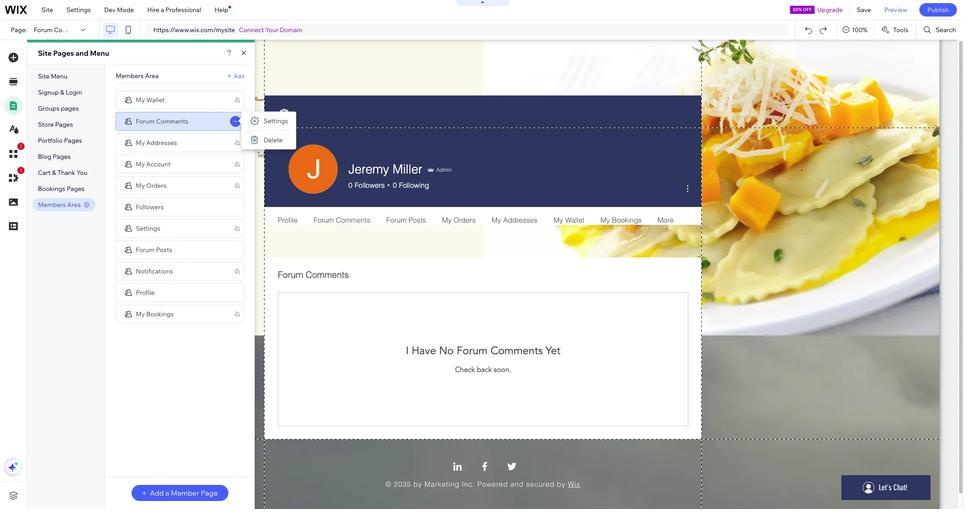 Task type: vqa. For each thing, say whether or not it's contained in the screenshot.
member
yes



Task type: describe. For each thing, give the bounding box(es) containing it.
site for site pages and menu
[[38, 49, 52, 58]]

blog pages
[[38, 153, 71, 161]]

connect
[[239, 26, 264, 34]]

my addresses
[[136, 139, 177, 147]]

50%
[[794, 7, 803, 13]]

domain
[[280, 26, 303, 34]]

search button
[[918, 20, 965, 40]]

cart
[[38, 169, 51, 177]]

2 horizontal spatial settings
[[264, 117, 288, 125]]

bookings pages
[[38, 185, 85, 193]]

site for site menu
[[38, 72, 49, 80]]

2 vertical spatial forum
[[136, 246, 155, 254]]

0 horizontal spatial settings
[[66, 6, 91, 14]]

1 horizontal spatial settings
[[136, 224, 160, 232]]

delete
[[264, 136, 283, 144]]

groups
[[38, 104, 60, 113]]

add for add a member page
[[150, 489, 164, 498]]

publish button
[[920, 3, 958, 17]]

site for site
[[42, 6, 53, 14]]

hire a professional
[[147, 6, 201, 14]]

thank
[[57, 169, 75, 177]]

a for add
[[165, 489, 169, 498]]

store pages
[[38, 121, 73, 129]]

1 vertical spatial comments
[[156, 117, 189, 125]]

wallet
[[146, 96, 165, 104]]

1 vertical spatial forum
[[136, 117, 155, 125]]

my for my orders
[[136, 182, 145, 190]]

1 horizontal spatial area
[[145, 72, 159, 80]]

dev mode
[[104, 6, 134, 14]]

my bookings
[[136, 310, 174, 318]]

& for cart
[[52, 169, 56, 177]]

100%
[[852, 26, 868, 34]]

a for hire
[[161, 6, 164, 14]]

help
[[215, 6, 228, 14]]

pages
[[61, 104, 79, 113]]

profile
[[136, 289, 155, 297]]

pages for store
[[55, 121, 73, 129]]

1 vertical spatial members
[[38, 201, 66, 209]]

portfolio pages
[[38, 137, 82, 145]]

hire
[[147, 6, 159, 14]]

login
[[66, 88, 82, 96]]

groups pages
[[38, 104, 79, 113]]

1 vertical spatial members area
[[38, 201, 81, 209]]

signup & login
[[38, 88, 82, 96]]

pages for site
[[53, 49, 74, 58]]

pages for blog
[[53, 153, 71, 161]]

forum posts
[[136, 246, 172, 254]]

0 vertical spatial members area
[[116, 72, 159, 80]]

https://www.wix.com/mysite connect your domain
[[154, 26, 303, 34]]

portfolio
[[38, 137, 63, 145]]

tools
[[894, 26, 909, 34]]

my for my bookings
[[136, 310, 145, 318]]

posts
[[156, 246, 172, 254]]

account
[[146, 160, 171, 168]]

dev
[[104, 6, 116, 14]]

1 vertical spatial area
[[67, 201, 81, 209]]

my account
[[136, 160, 171, 168]]

add for add
[[234, 73, 244, 79]]



Task type: locate. For each thing, give the bounding box(es) containing it.
cart & thank you
[[38, 169, 87, 177]]

bookings
[[38, 185, 65, 193], [146, 310, 174, 318]]

5 my from the top
[[136, 310, 145, 318]]

1 vertical spatial forum comments
[[136, 117, 189, 125]]

0 vertical spatial members
[[116, 72, 144, 80]]

50% off
[[794, 7, 813, 13]]

1 vertical spatial a
[[165, 489, 169, 498]]

my for my addresses
[[136, 139, 145, 147]]

my for my account
[[136, 160, 145, 168]]

4 my from the top
[[136, 182, 145, 190]]

add a member page button
[[132, 485, 229, 501]]

preview button
[[878, 0, 915, 20]]

1 vertical spatial add
[[150, 489, 164, 498]]

& left login
[[60, 88, 64, 96]]

1 horizontal spatial members
[[116, 72, 144, 80]]

menu up the signup & login
[[51, 72, 67, 80]]

0 horizontal spatial add
[[150, 489, 164, 498]]

forum left posts
[[136, 246, 155, 254]]

addresses
[[146, 139, 177, 147]]

0 horizontal spatial bookings
[[38, 185, 65, 193]]

0 horizontal spatial comments
[[54, 26, 86, 34]]

pages for portfolio
[[64, 137, 82, 145]]

a
[[161, 6, 164, 14], [165, 489, 169, 498]]

my left wallet
[[136, 96, 145, 104]]

comments
[[54, 26, 86, 34], [156, 117, 189, 125]]

save
[[857, 6, 872, 14]]

forum comments
[[34, 26, 86, 34], [136, 117, 189, 125]]

add
[[234, 73, 244, 79], [150, 489, 164, 498]]

1 horizontal spatial forum comments
[[136, 117, 189, 125]]

pages up portfolio pages
[[55, 121, 73, 129]]

1 horizontal spatial members area
[[116, 72, 159, 80]]

1 vertical spatial settings
[[264, 117, 288, 125]]

pages up cart & thank you
[[53, 153, 71, 161]]

members down bookings pages
[[38, 201, 66, 209]]

professional
[[166, 6, 201, 14]]

100% button
[[838, 20, 875, 40]]

my orders
[[136, 182, 167, 190]]

members area
[[116, 72, 159, 80], [38, 201, 81, 209]]

settings up delete
[[264, 117, 288, 125]]

add inside button
[[150, 489, 164, 498]]

0 vertical spatial menu
[[90, 49, 109, 58]]

0 vertical spatial area
[[145, 72, 159, 80]]

pages
[[53, 49, 74, 58], [55, 121, 73, 129], [64, 137, 82, 145], [53, 153, 71, 161], [67, 185, 85, 193]]

and
[[76, 49, 89, 58]]

1 horizontal spatial comments
[[156, 117, 189, 125]]

orders
[[146, 182, 167, 190]]

0 horizontal spatial forum comments
[[34, 26, 86, 34]]

0 horizontal spatial &
[[52, 169, 56, 177]]

1 my from the top
[[136, 96, 145, 104]]

3 my from the top
[[136, 160, 145, 168]]

comments up addresses
[[156, 117, 189, 125]]

forum
[[34, 26, 53, 34], [136, 117, 155, 125], [136, 246, 155, 254]]

2 vertical spatial site
[[38, 72, 49, 80]]

preview
[[885, 6, 908, 14]]

2 my from the top
[[136, 139, 145, 147]]

page
[[201, 489, 218, 498]]

settings
[[66, 6, 91, 14], [264, 117, 288, 125], [136, 224, 160, 232]]

0 horizontal spatial menu
[[51, 72, 67, 80]]

you
[[77, 169, 87, 177]]

0 horizontal spatial area
[[67, 201, 81, 209]]

0 vertical spatial &
[[60, 88, 64, 96]]

store
[[38, 121, 54, 129]]

member
[[171, 489, 199, 498]]

forum comments up "site pages and menu"
[[34, 26, 86, 34]]

2 vertical spatial settings
[[136, 224, 160, 232]]

your
[[265, 26, 279, 34]]

off
[[804, 7, 813, 13]]

0 vertical spatial site
[[42, 6, 53, 14]]

forum up "site pages and menu"
[[34, 26, 53, 34]]

site pages and menu
[[38, 49, 109, 58]]

my
[[136, 96, 145, 104], [136, 139, 145, 147], [136, 160, 145, 168], [136, 182, 145, 190], [136, 310, 145, 318]]

menu right and
[[90, 49, 109, 58]]

1 horizontal spatial add
[[234, 73, 244, 79]]

site menu
[[38, 72, 67, 80]]

members area down bookings pages
[[38, 201, 81, 209]]

0 vertical spatial bookings
[[38, 185, 65, 193]]

1 horizontal spatial bookings
[[146, 310, 174, 318]]

0 vertical spatial a
[[161, 6, 164, 14]]

1 horizontal spatial a
[[165, 489, 169, 498]]

a left "member"
[[165, 489, 169, 498]]

a right hire
[[161, 6, 164, 14]]

search
[[936, 26, 957, 34]]

settings left dev at top
[[66, 6, 91, 14]]

members up my wallet
[[116, 72, 144, 80]]

upgrade
[[818, 6, 844, 14]]

pages for bookings
[[67, 185, 85, 193]]

bookings down cart
[[38, 185, 65, 193]]

publish
[[928, 6, 950, 14]]

1 horizontal spatial &
[[60, 88, 64, 96]]

1 vertical spatial bookings
[[146, 310, 174, 318]]

mode
[[117, 6, 134, 14]]

tools button
[[875, 20, 917, 40]]

my left account
[[136, 160, 145, 168]]

forum comments up addresses
[[136, 117, 189, 125]]

pages down you
[[67, 185, 85, 193]]

1 vertical spatial site
[[38, 49, 52, 58]]

1 vertical spatial menu
[[51, 72, 67, 80]]

menu
[[90, 49, 109, 58], [51, 72, 67, 80]]

site
[[42, 6, 53, 14], [38, 49, 52, 58], [38, 72, 49, 80]]

&
[[60, 88, 64, 96], [52, 169, 56, 177]]

& right cart
[[52, 169, 56, 177]]

& for signup
[[60, 88, 64, 96]]

my left addresses
[[136, 139, 145, 147]]

my wallet
[[136, 96, 165, 104]]

signup
[[38, 88, 59, 96]]

blog
[[38, 153, 51, 161]]

save button
[[851, 0, 878, 20]]

0 vertical spatial forum
[[34, 26, 53, 34]]

1 horizontal spatial menu
[[90, 49, 109, 58]]

0 vertical spatial comments
[[54, 26, 86, 34]]

followers
[[136, 203, 164, 211]]

my for my wallet
[[136, 96, 145, 104]]

add a member page
[[150, 489, 218, 498]]

1 vertical spatial &
[[52, 169, 56, 177]]

members
[[116, 72, 144, 80], [38, 201, 66, 209]]

notifications
[[136, 267, 173, 275]]

0 vertical spatial forum comments
[[34, 26, 86, 34]]

0 vertical spatial settings
[[66, 6, 91, 14]]

members area up my wallet
[[116, 72, 159, 80]]

bookings down 'profile'
[[146, 310, 174, 318]]

0 horizontal spatial members
[[38, 201, 66, 209]]

area down bookings pages
[[67, 201, 81, 209]]

area up my wallet
[[145, 72, 159, 80]]

0 vertical spatial add
[[234, 73, 244, 79]]

https://www.wix.com/mysite
[[154, 26, 235, 34]]

forum down my wallet
[[136, 117, 155, 125]]

my left orders
[[136, 182, 145, 190]]

comments up "site pages and menu"
[[54, 26, 86, 34]]

a inside button
[[165, 489, 169, 498]]

area
[[145, 72, 159, 80], [67, 201, 81, 209]]

settings down followers
[[136, 224, 160, 232]]

0 horizontal spatial a
[[161, 6, 164, 14]]

my down 'profile'
[[136, 310, 145, 318]]

0 horizontal spatial members area
[[38, 201, 81, 209]]

pages left and
[[53, 49, 74, 58]]

pages right portfolio
[[64, 137, 82, 145]]



